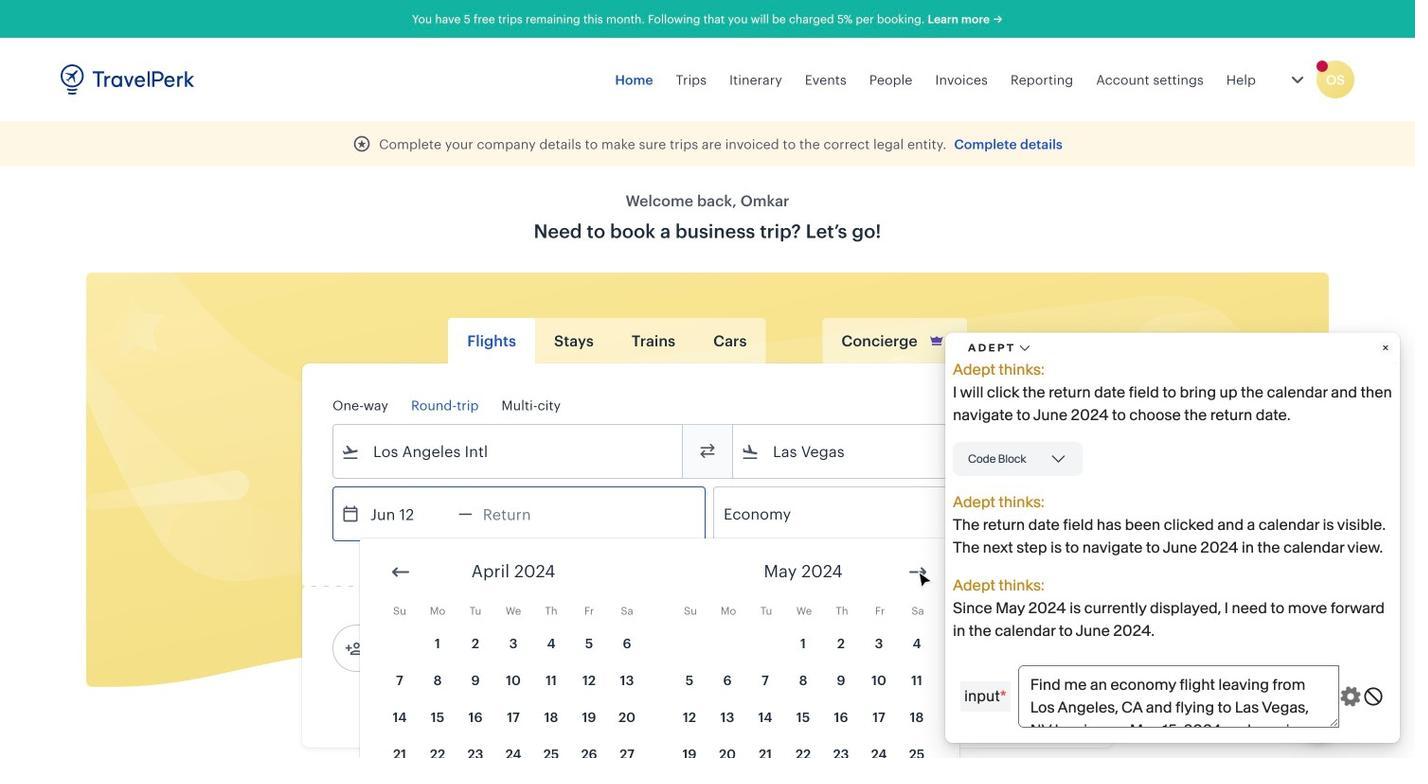 Task type: vqa. For each thing, say whether or not it's contained in the screenshot.
calendar application
yes



Task type: describe. For each thing, give the bounding box(es) containing it.
move forward to switch to the next month. image
[[907, 561, 930, 584]]

move backward to switch to the previous month. image
[[389, 561, 412, 584]]

Return text field
[[473, 488, 571, 541]]

calendar application
[[360, 539, 1416, 759]]

To search field
[[760, 437, 1057, 467]]



Task type: locate. For each thing, give the bounding box(es) containing it.
From search field
[[360, 437, 658, 467]]

Depart text field
[[360, 488, 459, 541]]

Add first traveler search field
[[364, 634, 561, 664]]



